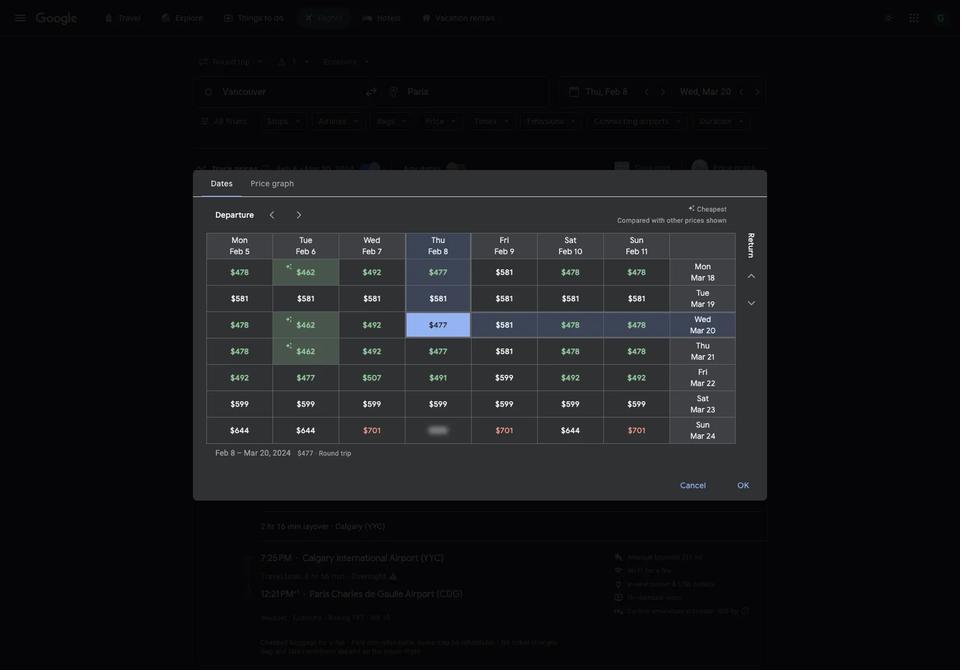 Task type: locate. For each thing, give the bounding box(es) containing it.
feb for mon feb 5
[[230, 246, 243, 256]]

Return text field
[[681, 77, 732, 107]]

0 vertical spatial may
[[586, 213, 599, 221]]

1 (30 from the top
[[683, 286, 693, 294]]

prices
[[235, 164, 258, 174], [686, 216, 705, 224]]

calgary up calgary international airport ( yyc )
[[336, 522, 363, 531]]

1 estimate: from the top
[[687, 300, 716, 308]]

kelowna for 12:14 pm
[[305, 322, 340, 333]]

for for checked baggage for a fee
[[319, 639, 328, 647]]

1 $701 from the left
[[364, 425, 381, 435]]

1 vertical spatial 10
[[383, 614, 390, 622]]

and for bag
[[275, 648, 287, 655]]

2 for kelowna ( ylw )
[[261, 388, 265, 397]]

feb inside fri feb 9
[[495, 246, 508, 256]]

refundable
[[461, 639, 495, 647]]

airport
[[403, 286, 432, 297], [395, 322, 424, 333], [394, 419, 423, 430], [391, 455, 420, 466], [390, 553, 419, 564], [406, 589, 435, 600]]

in- up on-
[[628, 580, 636, 588]]

1 vertical spatial &
[[673, 580, 677, 588]]

1 horizontal spatial on
[[363, 648, 371, 655]]

2 travel from the top
[[261, 438, 283, 447]]

2 vertical spatial ylw
[[428, 419, 446, 430]]

1 vertical spatial time:
[[285, 438, 303, 447]]

1 vertical spatial 20,
[[260, 448, 271, 457]]

ok button
[[724, 472, 763, 499]]

legroom for average legroom (30 in)
[[655, 286, 681, 294]]

non-
[[367, 639, 381, 647]]

refundable,
[[381, 639, 416, 647]]

 image
[[298, 286, 300, 297], [289, 347, 291, 355], [331, 388, 333, 397], [289, 614, 291, 622], [324, 614, 326, 622]]

3 $701 from the left
[[629, 425, 646, 435]]

2 $462 button from the top
[[273, 312, 339, 338]]

2 average from the top
[[628, 420, 653, 428]]

2 left 16
[[261, 522, 265, 531]]

0 horizontal spatial may
[[437, 639, 450, 647]]

1 vertical spatial and
[[280, 358, 292, 366]]

thu
[[432, 235, 445, 245], [697, 340, 710, 350]]

1 vertical spatial 1
[[305, 438, 309, 447]]

20, down airlines
[[322, 164, 334, 174]]

0 horizontal spatial ws
[[370, 614, 381, 622]]

 image for 56
[[347, 572, 350, 581]]

seat up carbon emissions estimate:
[[636, 447, 649, 455]]

0 vertical spatial trip
[[712, 255, 722, 263]]

2 legroom from the top
[[655, 420, 681, 428]]

feb up yvr at the top left of the page
[[429, 246, 442, 256]]

0 vertical spatial prices
[[235, 164, 258, 174]]

21
[[708, 352, 715, 362]]

economy
[[293, 347, 322, 355], [293, 614, 322, 622]]

$477 · round trip
[[298, 449, 352, 457]]

1 $462 from the top
[[297, 267, 315, 277]]

feb left '9'
[[495, 246, 508, 256]]

price left 'graph'
[[714, 163, 733, 173]]

in- inside average legroom (30 in) wi-fi for a fee in-seat power & usb outlets
[[628, 447, 636, 455]]

2 $462 from the top
[[297, 320, 315, 330]]

& up carbon emissions estimate:
[[673, 447, 677, 455]]

stops
[[268, 116, 289, 126]]

 image down arrival time: 12:21 pm on  friday, february 9. text field
[[289, 614, 291, 622]]

&
[[673, 447, 677, 455], [673, 580, 677, 588]]

outlets up carbon emissions estimate: 426 kg
[[694, 580, 715, 588]]

feb inside the sun feb 11
[[626, 246, 640, 256]]

in) for average legroom (30 in)
[[695, 286, 703, 294]]

2 horizontal spatial $701
[[629, 425, 646, 435]]

international up overnight
[[337, 553, 388, 564]]

Departure time: 11:15 AM. text field
[[261, 286, 293, 297]]

layover down by
[[303, 388, 329, 397]]

1 horizontal spatial 10
[[575, 246, 583, 256]]

estimate: for carbon emissions estimate: 29 kg
[[687, 300, 716, 308]]

1 vertical spatial departure
[[245, 247, 289, 258]]

power inside average legroom (30 in) wi-fi for a fee in-seat power & usb outlets
[[651, 447, 671, 455]]

$701 for 2nd $701 button from right
[[496, 425, 514, 435]]

time: left 59
[[285, 305, 303, 314]]

carbon for carbon emissions estimate:
[[628, 474, 651, 482]]

1 outlets from the top
[[694, 447, 715, 455]]

3 $701 button from the left
[[604, 417, 670, 443]]

18
[[708, 272, 715, 283]]

westjet down 12:21 pm
[[261, 614, 287, 622]]

travel for 5:09 pm
[[261, 438, 283, 447]]

2 layover from the top
[[303, 522, 329, 531]]

fee for wi-fi for a fee
[[662, 567, 672, 575]]

1 horizontal spatial mon
[[695, 261, 712, 271]]

1 vertical spatial sat
[[698, 393, 709, 403]]

feb for fri feb 9
[[495, 246, 508, 256]]

0 vertical spatial yyc
[[368, 522, 383, 531]]

1 inside 12:21 pm + 1
[[297, 588, 299, 595]]

$644 for second $644 "button" from the left
[[297, 425, 316, 435]]

8 for travel time: 8 hr 56 min
[[305, 572, 309, 581]]

feb inside tue feb 6
[[296, 246, 310, 256]]

1 vertical spatial kg
[[728, 300, 735, 308]]

learn more about tracked prices image
[[260, 164, 270, 174]]

outlets down 24
[[694, 447, 715, 455]]

legroom
[[655, 286, 681, 294], [655, 420, 681, 428], [655, 553, 681, 561]]

travel for 12:14 pm
[[261, 305, 283, 314]]

0 vertical spatial time:
[[285, 305, 303, 314]]

1 carbon from the top
[[628, 300, 651, 308]]

3 in) from the top
[[695, 553, 703, 561]]

for up conditions
[[319, 639, 328, 647]]

2024 down travel time: 1 hr 4 min at the left of the page
[[273, 448, 291, 457]]

3 average from the top
[[628, 553, 653, 561]]

$478
[[231, 267, 249, 277], [562, 267, 580, 277], [628, 267, 646, 277], [231, 320, 249, 330], [562, 320, 580, 330], [628, 320, 646, 330], [231, 346, 249, 356], [562, 346, 580, 356], [628, 346, 646, 356]]

feb left 5
[[230, 246, 243, 256]]

4 $644 button from the left
[[538, 417, 604, 443]]

$492
[[363, 267, 382, 277], [363, 320, 382, 330], [363, 346, 382, 356], [231, 372, 249, 382], [562, 372, 580, 382], [628, 372, 646, 382]]

0 vertical spatial power
[[651, 447, 671, 455]]

1 fi from the top
[[638, 433, 644, 441]]

1 vertical spatial calgary
[[336, 522, 363, 531]]

price inside popup button
[[426, 116, 445, 126]]

emissions down the average legroom (30 in)
[[652, 300, 685, 308]]

feb left 6 at the top of page
[[296, 246, 310, 256]]

calgary up 56
[[303, 553, 334, 564]]

usb
[[679, 447, 692, 455], [679, 580, 692, 588]]

3 carbon from the top
[[628, 607, 651, 615]]

international for 12:14 pm
[[342, 322, 393, 333]]

2 vertical spatial 1
[[297, 588, 299, 595]]

10
[[575, 246, 583, 256], [383, 614, 390, 622]]

2 vertical spatial  image
[[347, 572, 350, 581]]

2 fi from the top
[[638, 567, 644, 575]]

0 vertical spatial usb
[[679, 447, 692, 455]]

emissions for carbon emissions estimate: 29 kg
[[652, 300, 685, 308]]

compared
[[618, 216, 650, 224]]

ws
[[437, 347, 447, 355], [370, 614, 381, 622]]

flights
[[273, 195, 306, 209]]

8 – mar inside find the best price region
[[293, 164, 320, 174]]

feb 8 – mar 20, 2024 up 'flights'
[[277, 164, 354, 174]]

1 $644 button from the left
[[207, 417, 273, 443]]

8 right 6 at the top of page
[[337, 247, 343, 258]]

fri up 22 at the right bottom of page
[[699, 367, 708, 377]]

kg right 426
[[731, 607, 739, 615]]

departure
[[216, 210, 254, 220], [245, 247, 289, 258]]

9
[[510, 246, 515, 256]]

23
[[707, 404, 716, 414]]

cancel button
[[667, 472, 720, 499]]

a up bag and fare conditions depend on the return flight
[[330, 639, 334, 647]]

bags button
[[370, 112, 414, 130]]

boeing 787
[[329, 614, 364, 622]]

1 vertical spatial travel
[[261, 438, 283, 447]]

feb inside mon feb 5
[[230, 246, 243, 256]]

charles
[[332, 589, 363, 600]]

fare non-refundable, taxes may be refundable
[[352, 639, 495, 647]]

emissions down video
[[652, 607, 685, 615]]

2 left 51
[[261, 388, 265, 397]]

wed inside the wed feb 7
[[364, 235, 381, 245]]

0 vertical spatial sun
[[630, 235, 644, 245]]

2 carbon from the top
[[628, 474, 651, 482]]

4 $644 from the left
[[562, 425, 581, 435]]

1 vertical spatial westjet
[[261, 614, 287, 622]]

2024 down airlines popup button
[[336, 164, 354, 174]]

3320
[[449, 347, 465, 355]]

in) for average legroom (31 in)
[[695, 553, 703, 561]]

1 wi- from the top
[[628, 433, 638, 441]]

sat inside mon mar 18 tue mar 19 wed mar 20 thu mar 21 fri mar 22 sat mar 23 sun mar 24
[[698, 393, 709, 403]]

u
[[747, 245, 757, 250]]

1 vertical spatial price
[[714, 163, 733, 173]]

wed
[[364, 235, 381, 245], [695, 314, 712, 324]]

& inside average legroom (30 in) wi-fi for a fee in-seat power & usb outlets
[[673, 447, 677, 455]]

ws left 3320
[[437, 347, 447, 355]]

international down 7
[[350, 286, 401, 297]]

date grid
[[636, 163, 671, 173]]

1 westjet from the top
[[261, 347, 287, 355]]

travel time: 1 hr 4 min
[[261, 438, 341, 447]]

$491
[[430, 372, 447, 382]]

estimate: left 426
[[687, 607, 716, 615]]

2 outlets from the top
[[694, 580, 715, 588]]

in- up carbon emissions estimate:
[[628, 447, 636, 455]]

 image
[[433, 347, 434, 355], [331, 522, 333, 531], [347, 572, 350, 581]]

legroom left (31
[[655, 553, 681, 561]]

0 vertical spatial 20,
[[322, 164, 334, 174]]

carbon down on-
[[628, 607, 651, 615]]

feb inside the sat feb 10
[[559, 246, 573, 256]]

international down kelowna ( ylw )
[[341, 419, 392, 430]]

0 vertical spatial and
[[266, 213, 278, 221]]

1 for travel
[[305, 438, 309, 447]]

24
[[707, 431, 716, 441]]

feb 8 – mar 20, 2024 down 3:05 pm at bottom left
[[216, 448, 291, 457]]

1 vertical spatial in)
[[695, 420, 703, 428]]

1 horizontal spatial flight
[[645, 247, 665, 258]]

0 vertical spatial 10
[[575, 246, 583, 256]]

mon inside mon feb 5
[[232, 235, 248, 245]]

price right bags popup button
[[426, 116, 445, 126]]

yvr
[[437, 286, 454, 297]]

feb right 6 at the top of page
[[320, 247, 335, 258]]

carbon emissions estimate: 426 kg
[[628, 607, 739, 615]]

scroll left image
[[265, 208, 279, 221]]

1 vertical spatial prices
[[686, 216, 705, 224]]

1 power from the top
[[651, 447, 671, 455]]

fi up on-
[[638, 567, 644, 575]]

& up video
[[673, 580, 677, 588]]

on left price
[[239, 213, 247, 221]]

2 vertical spatial carbon
[[628, 607, 651, 615]]

0 horizontal spatial yyc
[[368, 522, 383, 531]]

0 horizontal spatial 8 – mar
[[231, 448, 258, 457]]

price for price
[[426, 116, 445, 126]]

2 economy from the top
[[293, 614, 322, 622]]

8 up yvr at the top left of the page
[[444, 246, 449, 256]]

(30 for average legroom (30 in)
[[683, 286, 693, 294]]

$701 button
[[340, 417, 405, 443], [472, 417, 538, 443], [604, 417, 670, 443]]

$507
[[363, 372, 382, 382]]

-14% emissions
[[536, 255, 585, 262]]

estimate: left the 29
[[687, 300, 716, 308]]

de
[[329, 347, 337, 355]]

travel down 7:25 pm text box
[[261, 572, 283, 581]]

19
[[708, 299, 715, 309]]

and left crew
[[280, 358, 292, 366]]

0 vertical spatial departure
[[216, 210, 254, 220]]

layover right 16
[[303, 522, 329, 531]]

yyc up cdg
[[424, 553, 441, 564]]

1 vertical spatial flight
[[405, 648, 421, 655]]

kelowna international airport ( ylw ) down kelowna ( ylw )
[[304, 419, 449, 430]]

in) inside average legroom (30 in) wi-fi for a fee in-seat power & usb outlets
[[695, 420, 703, 428]]

may apply. passenger assistance
[[584, 213, 691, 221]]

2 $644 from the left
[[297, 425, 316, 435]]

track prices
[[212, 164, 258, 174]]

1 legroom from the top
[[655, 286, 681, 294]]

1 horizontal spatial may
[[586, 213, 599, 221]]

international for 3:05 pm
[[341, 419, 392, 430]]

seat inside average legroom (30 in) wi-fi for a fee in-seat power & usb outlets
[[636, 447, 649, 455]]

westjet for 12:21 pm
[[261, 614, 287, 622]]

2 vertical spatial 2
[[261, 522, 265, 531]]

ws for ws 10
[[370, 614, 381, 622]]

1 vertical spatial estimate:
[[687, 474, 716, 482]]

sun up '11'
[[630, 235, 644, 245]]

power up on-demand video
[[651, 580, 671, 588]]

carbon for carbon emissions estimate: 426 kg
[[628, 607, 651, 615]]

calgary
[[304, 455, 336, 466], [336, 522, 363, 531], [303, 553, 334, 564]]

be
[[452, 639, 460, 647]]

0 horizontal spatial wed
[[364, 235, 381, 245]]

1 vertical spatial fi
[[638, 567, 644, 575]]

average for average legroom (30 in)
[[628, 286, 653, 294]]

fee down average legroom (31 in)
[[662, 567, 672, 575]]

price for price graph
[[714, 163, 733, 173]]

477 US dollars text field
[[298, 449, 314, 457]]

2 estimate: from the top
[[687, 474, 716, 482]]

r e t u r n
[[747, 233, 757, 258]]

0 vertical spatial 8 – mar
[[293, 164, 320, 174]]

ws 3320
[[437, 347, 465, 355]]

may
[[586, 213, 599, 221], [437, 639, 450, 647]]

flight down fare non-refundable, taxes may be refundable
[[405, 648, 421, 655]]

min for travel time: 59 min
[[316, 305, 329, 314]]

1 $644 from the left
[[230, 425, 249, 435]]

economy up crew
[[293, 347, 322, 355]]

sun inside the sun feb 11
[[630, 235, 644, 245]]

international up de havilland-bombardier dash-8
[[342, 322, 393, 333]]

for for wi-fi for a fee
[[645, 567, 654, 575]]

2 vertical spatial calgary
[[303, 553, 334, 564]]

for down average legroom (31 in)
[[645, 567, 654, 575]]

average legroom (30 in)
[[628, 286, 703, 294]]

best departing flights main content
[[193, 158, 768, 670]]

(30 inside average legroom (30 in) wi-fi for a fee in-seat power & usb outlets
[[683, 420, 693, 428]]

2 vertical spatial estimate:
[[687, 607, 716, 615]]

3 $644 from the left
[[429, 425, 448, 435]]

1 vertical spatial 2
[[261, 388, 265, 397]]

 image left the calgary ( yyc )
[[331, 522, 333, 531]]

min for 2 hr 16 min layover
[[288, 522, 301, 531]]

kg right the 29
[[728, 300, 735, 308]]

kg
[[553, 240, 563, 252], [728, 300, 735, 308], [731, 607, 739, 615]]

a inside average legroom (30 in) wi-fi for a fee in-seat power & usb outlets
[[656, 433, 660, 441]]

0 vertical spatial $462 button
[[273, 259, 339, 285]]

0 vertical spatial westjet
[[261, 347, 287, 355]]

1 vertical spatial for
[[645, 567, 654, 575]]

$462
[[297, 267, 315, 277], [297, 320, 315, 330], [297, 346, 315, 356]]

3 $644 button from the left
[[406, 417, 471, 443]]

1 horizontal spatial thu
[[697, 340, 710, 350]]

sat inside the sat feb 10
[[565, 235, 577, 245]]

mar
[[692, 272, 706, 283], [692, 299, 706, 309], [691, 325, 705, 335], [692, 352, 706, 362], [691, 378, 705, 388], [691, 404, 705, 414], [691, 431, 705, 441]]

1 in- from the top
[[628, 447, 636, 455]]

None search field
[[193, 52, 768, 149]]

2 vertical spatial average
[[628, 553, 653, 561]]

westjet for 12:14 pm
[[261, 347, 287, 355]]

1 vertical spatial trip
[[341, 449, 352, 457]]

0 vertical spatial in)
[[695, 286, 703, 294]]

travel down departure time: 3:05 pm. text field
[[261, 438, 283, 447]]

hr left 16
[[268, 522, 275, 531]]

2 (30 from the top
[[683, 420, 693, 428]]

calgary for calgary ( yyc )
[[336, 522, 363, 531]]

2 time: from the top
[[285, 438, 303, 447]]

de
[[365, 589, 376, 600]]

thu up yvr at the top left of the page
[[432, 235, 445, 245]]

feb right 14%
[[559, 246, 573, 256]]

2 seat from the top
[[636, 580, 649, 588]]

estimate: for carbon emissions estimate: 426 kg
[[687, 607, 716, 615]]

8 inside thu feb 8
[[444, 246, 449, 256]]

trip inside best departing flights main content
[[712, 255, 722, 263]]

0 vertical spatial travel
[[261, 305, 283, 314]]

departure down the departing
[[216, 210, 254, 220]]

3 time: from the top
[[285, 572, 303, 581]]

2 vertical spatial in)
[[695, 553, 703, 561]]

2024
[[336, 164, 354, 174], [273, 448, 291, 457]]

$581
[[496, 267, 513, 277], [231, 293, 248, 303], [298, 293, 315, 303], [364, 293, 381, 303], [430, 293, 447, 303], [496, 293, 513, 303], [562, 293, 580, 303], [629, 293, 646, 303], [496, 320, 513, 330], [496, 346, 513, 356]]

)
[[454, 286, 457, 297], [448, 322, 451, 333], [387, 388, 390, 397], [446, 419, 449, 430], [383, 522, 385, 531], [441, 553, 444, 564], [460, 589, 463, 600]]

thu feb 8
[[429, 235, 449, 256]]

feb for thu, feb 8
[[320, 247, 335, 258]]

average inside average legroom (30 in) wi-fi for a fee in-seat power & usb outlets
[[628, 420, 653, 428]]

feb inside the wed feb 7
[[362, 246, 376, 256]]

1 vertical spatial layover
[[303, 522, 329, 531]]

calgary for calgary international airport ( yyc )
[[303, 553, 334, 564]]

498 kg co 2
[[535, 240, 583, 253]]

8
[[444, 246, 449, 256], [337, 247, 343, 258], [426, 347, 430, 355], [305, 572, 309, 581]]

legroom inside average legroom (30 in) wi-fi for a fee in-seat power & usb outlets
[[655, 420, 681, 428]]

0 horizontal spatial prices
[[235, 164, 258, 174]]

Arrival time: 5:09 PM. text field
[[261, 455, 293, 466]]

departure inside best departing flights main content
[[245, 247, 289, 258]]

emissions for carbon emissions estimate: 426 kg
[[652, 607, 685, 615]]

1 usb from the top
[[679, 447, 692, 455]]

mon up 5
[[232, 235, 248, 245]]

1 horizontal spatial yyc
[[424, 553, 441, 564]]

wed up 7
[[364, 235, 381, 245]]

0 horizontal spatial price
[[426, 116, 445, 126]]

1 vertical spatial fri
[[699, 367, 708, 377]]

average for average legroom (30 in) wi-fi for a fee in-seat power & usb outlets
[[628, 420, 653, 428]]

price inside button
[[714, 163, 733, 173]]

feb
[[277, 164, 291, 174], [230, 246, 243, 256], [296, 246, 310, 256], [362, 246, 376, 256], [429, 246, 442, 256], [495, 246, 508, 256], [559, 246, 573, 256], [626, 246, 640, 256], [320, 247, 335, 258], [216, 448, 229, 457]]

kelowna up 4
[[304, 419, 339, 430]]

sun up 24
[[697, 420, 710, 430]]

1 vertical spatial legroom
[[655, 420, 681, 428]]

0 horizontal spatial thu
[[432, 235, 445, 245]]

1 vertical spatial sun
[[697, 420, 710, 430]]

international for 7:25 pm
[[337, 553, 388, 564]]

a for wi-fi for a fee
[[656, 567, 660, 575]]

·
[[315, 449, 317, 457]]

checked baggage for a fee
[[261, 639, 345, 647]]

airports
[[640, 116, 670, 126]]

outlets inside average legroom (30 in) wi-fi for a fee in-seat power & usb outlets
[[694, 447, 715, 455]]

fare
[[288, 648, 301, 655]]

3 estimate: from the top
[[687, 607, 716, 615]]

emissions down co
[[552, 255, 585, 262]]

carbon for carbon emissions estimate: 29 kg
[[628, 300, 651, 308]]

$507 button
[[340, 365, 405, 390]]

1 average from the top
[[628, 286, 653, 294]]

usb up video
[[679, 580, 692, 588]]

2 vertical spatial fee
[[335, 639, 345, 647]]

usb inside average legroom (30 in) wi-fi for a fee in-seat power & usb outlets
[[679, 447, 692, 455]]

seat down wi-fi for a fee
[[636, 580, 649, 588]]

wed inside mon mar 18 tue mar 19 wed mar 20 thu mar 21 fri mar 22 sat mar 23 sun mar 24
[[695, 314, 712, 324]]

1 vertical spatial ws
[[370, 614, 381, 622]]

emissions for carbon emissions estimate:
[[652, 474, 685, 482]]

Departure text field
[[586, 77, 638, 107]]

2 hr 16 min layover
[[261, 522, 329, 531]]

$477 up ws 3320
[[429, 320, 448, 330]]

1 horizontal spatial price
[[714, 163, 733, 173]]

ranked
[[193, 213, 216, 221]]

2 up -14% emissions
[[579, 244, 583, 253]]

1 vertical spatial wed
[[695, 314, 712, 324]]

filters
[[226, 116, 247, 126]]

thu inside thu feb 8
[[432, 235, 445, 245]]

1 in) from the top
[[695, 286, 703, 294]]

fee
[[662, 433, 672, 441], [662, 567, 672, 575], [335, 639, 345, 647]]

(30 up "carbon emissions estimate: 29 kilograms" "element"
[[683, 286, 693, 294]]

1 vertical spatial $462
[[297, 320, 315, 330]]

feb for sun feb 11
[[626, 246, 640, 256]]

carbon down the average legroom (30 in)
[[628, 300, 651, 308]]

feb left 7
[[362, 246, 376, 256]]

kelowna international airport ( ylw ) for 12:14 pm
[[305, 322, 451, 333]]

787
[[352, 614, 364, 622]]

tue inside tue feb 6
[[300, 235, 313, 245]]

all filters
[[214, 116, 247, 126]]

sun inside mon mar 18 tue mar 19 wed mar 20 thu mar 21 fri mar 22 sat mar 23 sun mar 24
[[697, 420, 710, 430]]

0 vertical spatial &
[[673, 447, 677, 455]]

2 vertical spatial travel
[[261, 572, 283, 581]]

0 vertical spatial kg
[[553, 240, 563, 252]]

$462 down thu,
[[297, 267, 315, 277]]

time: up + in the bottom left of the page
[[285, 572, 303, 581]]

2 in- from the top
[[628, 580, 636, 588]]

economy up the baggage
[[293, 614, 322, 622]]

$644
[[230, 425, 249, 435], [297, 425, 316, 435], [429, 425, 448, 435], [562, 425, 581, 435]]

0 vertical spatial in-
[[628, 447, 636, 455]]

fee up carbon emissions estimate:
[[662, 433, 672, 441]]

scroll down image
[[745, 296, 759, 310]]

0 vertical spatial a
[[656, 433, 660, 441]]

1 & from the top
[[673, 447, 677, 455]]

0 vertical spatial kelowna international airport ( ylw )
[[305, 322, 451, 333]]

fi inside average legroom (30 in) wi-fi for a fee in-seat power & usb outlets
[[638, 433, 644, 441]]

2 vertical spatial for
[[319, 639, 328, 647]]

ws 10
[[370, 614, 390, 622]]

mar left the 23
[[691, 404, 705, 414]]

10 down paris charles de gaulle airport ( cdg )
[[383, 614, 390, 622]]

kelowna for 3:05 pm
[[304, 419, 339, 430]]

1 vertical spatial kelowna
[[336, 388, 366, 397]]

1 horizontal spatial  image
[[347, 572, 350, 581]]

select
[[620, 247, 643, 258]]

round
[[692, 255, 710, 263]]

1 vertical spatial $462 button
[[273, 312, 339, 338]]

thu up 21
[[697, 340, 710, 350]]

kelowna down $507
[[336, 388, 366, 397]]

a up carbon emissions estimate:
[[656, 433, 660, 441]]

ws for ws 3320
[[437, 347, 447, 355]]

2 $701 from the left
[[496, 425, 514, 435]]

1 layover from the top
[[303, 388, 329, 397]]

flight right 'select'
[[645, 247, 665, 258]]

2 westjet from the top
[[261, 614, 287, 622]]

1 vertical spatial (30
[[683, 420, 693, 428]]

2 $644 button from the left
[[273, 417, 339, 443]]

$492 button
[[340, 259, 405, 285], [340, 312, 405, 338], [340, 338, 405, 364], [207, 365, 273, 390], [538, 365, 604, 390], [604, 365, 670, 390]]

1 vertical spatial thu
[[697, 340, 710, 350]]

0 vertical spatial estimate:
[[687, 300, 716, 308]]

1 time: from the top
[[285, 305, 303, 314]]

mon feb 5
[[230, 235, 250, 256]]

2 vertical spatial legroom
[[655, 553, 681, 561]]

3 legroom from the top
[[655, 553, 681, 561]]

1 economy from the top
[[293, 347, 322, 355]]

feb inside thu feb 8
[[429, 246, 442, 256]]

havilland-
[[339, 347, 370, 355]]

1 seat from the top
[[636, 447, 649, 455]]

passenger
[[622, 213, 655, 221]]

1 horizontal spatial sun
[[697, 420, 710, 430]]

time: up the 477 us dollars text box
[[285, 438, 303, 447]]

mon inside mon mar 18 tue mar 19 wed mar 20 thu mar 21 fri mar 22 sat mar 23 sun mar 24
[[695, 261, 712, 271]]

2 in) from the top
[[695, 420, 703, 428]]

1 vertical spatial outlets
[[694, 580, 715, 588]]

international right ·
[[338, 455, 389, 466]]

layover
[[303, 388, 329, 397], [303, 522, 329, 531]]

westjet up plane
[[261, 347, 287, 355]]

1 horizontal spatial fri
[[699, 367, 708, 377]]

1 travel from the top
[[261, 305, 283, 314]]

a down average legroom (31 in)
[[656, 567, 660, 575]]

2 horizontal spatial  image
[[433, 347, 434, 355]]

on left 'the'
[[363, 648, 371, 655]]

thu inside mon mar 18 tue mar 19 wed mar 20 thu mar 21 fri mar 22 sat mar 23 sun mar 24
[[697, 340, 710, 350]]

2 vertical spatial $462
[[297, 346, 315, 356]]

power up carbon emissions estimate:
[[651, 447, 671, 455]]

0 vertical spatial layover
[[303, 388, 329, 397]]

feb for thu feb 8
[[429, 246, 442, 256]]

0 vertical spatial feb 8 – mar 20, 2024
[[277, 164, 354, 174]]

1 horizontal spatial tue
[[697, 288, 710, 298]]

min
[[316, 305, 329, 314], [288, 388, 301, 397], [327, 438, 341, 447], [288, 522, 301, 531], [332, 572, 345, 581]]



Task type: vqa. For each thing, say whether or not it's contained in the screenshot.


Task type: describe. For each thing, give the bounding box(es) containing it.
2 for calgary ( yyc )
[[261, 522, 265, 531]]

5
[[245, 246, 250, 256]]

$644 for 4th $644 "button" from left
[[562, 425, 581, 435]]

fee for checked baggage for a fee
[[335, 639, 345, 647]]

sat feb 10
[[559, 235, 583, 256]]

16
[[277, 522, 286, 531]]

paris charles de gaulle airport ( cdg )
[[310, 589, 463, 600]]

ylw for 3:05 pm
[[428, 419, 446, 430]]

a for checked baggage for a fee
[[330, 639, 334, 647]]

(31
[[683, 553, 693, 561]]

all
[[214, 116, 224, 126]]

layover for 2 hr 16 min layover
[[303, 522, 329, 531]]

on-
[[628, 594, 639, 602]]

20, inside find the best price region
[[322, 164, 334, 174]]

4
[[321, 438, 325, 447]]

12:21 pm
[[261, 589, 294, 600]]

hr left 56
[[311, 572, 318, 581]]

feb for tue feb 6
[[296, 246, 310, 256]]

 image up travel time: 59 min
[[298, 286, 300, 297]]

feb for sat feb 10
[[559, 246, 573, 256]]

$477 down crew
[[297, 372, 315, 382]]

economy for paris charles de gaulle airport ( cdg )
[[293, 614, 322, 622]]

wi- inside average legroom (30 in) wi-fi for a fee in-seat power & usb outlets
[[628, 433, 638, 441]]

1 vertical spatial 2024
[[273, 448, 291, 457]]

Departure time: 3:05 PM. text field
[[261, 419, 293, 430]]

bags
[[377, 116, 395, 126]]

connecting airports
[[594, 116, 670, 126]]

other
[[667, 216, 684, 224]]

1 for 12:21 pm
[[297, 588, 299, 595]]

hr left 4
[[311, 438, 318, 447]]

 image left boeing
[[324, 614, 326, 622]]

1 vertical spatial on
[[363, 648, 371, 655]]

time: for 5:09 pm
[[285, 438, 303, 447]]

kg for carbon emissions estimate: 426 kg
[[731, 607, 739, 615]]

duration button
[[693, 112, 752, 130]]

scroll right image
[[292, 208, 306, 221]]

and for plane
[[280, 358, 292, 366]]

51
[[277, 388, 286, 397]]

10 inside the sat feb 10
[[575, 246, 583, 256]]

r
[[747, 233, 757, 237]]

times button
[[468, 112, 516, 130]]

carbon emissions estimate:
[[628, 474, 718, 482]]

vancouver
[[304, 286, 348, 297]]

cheapest
[[698, 205, 727, 213]]

hr left 51
[[268, 388, 275, 397]]

flight details. leaves vancouver international airport at 11:15 am on thursday, february 8 and arrives at paris charles de gaulle airport at 12:21 pm on friday, february 9. image
[[740, 246, 754, 259]]

mon for feb
[[232, 235, 248, 245]]

2 $701 button from the left
[[472, 417, 538, 443]]

dash-
[[408, 347, 426, 355]]

Arrival time: 12:21 PM on  Friday, February 9. text field
[[261, 588, 299, 600]]

layover for 2 hr 51 min layover
[[303, 388, 329, 397]]

calgary ( yyc )
[[336, 522, 385, 531]]

conditions
[[303, 648, 336, 655]]

min right 56
[[332, 572, 345, 581]]

in) for average legroom (30 in) wi-fi for a fee in-seat power & usb outlets
[[695, 420, 703, 428]]

+
[[294, 588, 297, 595]]

no
[[502, 639, 511, 647]]

mar left 18
[[692, 272, 706, 283]]

emissions
[[527, 116, 564, 126]]

$477 left 3320
[[429, 346, 448, 356]]

baggage
[[290, 639, 317, 647]]

feb for wed feb 7
[[362, 246, 376, 256]]

56
[[321, 572, 330, 581]]

graph
[[735, 163, 757, 173]]

by
[[311, 358, 318, 366]]

$477 left ·
[[298, 449, 314, 457]]

westjet
[[320, 358, 344, 366]]

fri inside fri feb 9
[[500, 235, 509, 245]]

mar left 21
[[692, 352, 706, 362]]

date
[[636, 163, 654, 173]]

price graph button
[[685, 158, 765, 178]]

n
[[747, 253, 757, 258]]

0 vertical spatial on
[[239, 213, 247, 221]]

1 vertical spatial feb 8 – mar 20, 2024
[[216, 448, 291, 457]]

3:05 pm
[[261, 419, 293, 430]]

0 horizontal spatial flight
[[405, 648, 421, 655]]

29
[[718, 300, 726, 308]]

with
[[652, 216, 665, 224]]

 image down 12:14 pm text box at top
[[289, 347, 291, 355]]

1 vertical spatial ylw
[[371, 388, 387, 397]]

legroom for average legroom (31 in)
[[655, 553, 681, 561]]

connecting
[[594, 116, 638, 126]]

dates
[[420, 164, 441, 174]]

498
[[535, 240, 551, 252]]

for inside average legroom (30 in) wi-fi for a fee in-seat power & usb outlets
[[645, 433, 654, 441]]

mar left 22 at the right bottom of page
[[691, 378, 705, 388]]

8 for thu feb 8
[[444, 246, 449, 256]]

airlines
[[319, 116, 347, 126]]

2024 inside find the best price region
[[336, 164, 354, 174]]

assistance
[[657, 213, 691, 221]]

mar left 20
[[691, 325, 705, 335]]

the
[[372, 648, 382, 655]]

1 vertical spatial yyc
[[424, 553, 441, 564]]

10 inside best departing flights main content
[[383, 614, 390, 622]]

$701 for 3rd $701 button from the right
[[364, 425, 381, 435]]

Arrival time: 12:14 PM. text field
[[261, 322, 295, 333]]

fee inside average legroom (30 in) wi-fi for a fee in-seat power & usb outlets
[[662, 433, 672, 441]]

checked
[[261, 639, 288, 647]]

Departure time: 7:25 PM. text field
[[261, 553, 292, 564]]

$701 for third $701 button from left
[[629, 425, 646, 435]]

crew
[[294, 358, 309, 366]]

estimate: for carbon emissions estimate:
[[687, 474, 716, 482]]

bag and fare conditions depend on the return flight
[[261, 648, 421, 655]]

calgary international airport ( yyc )
[[303, 553, 444, 564]]

calgary for calgary international airport
[[304, 455, 336, 466]]

on-demand video
[[628, 594, 683, 602]]

ok
[[738, 480, 750, 491]]

8 left ws 3320
[[426, 347, 430, 355]]

vancouver international airport ( yvr )
[[304, 286, 457, 297]]

round trip
[[692, 255, 722, 263]]

carbon emissions estimate: 29 kg
[[628, 300, 735, 308]]

feb inside find the best price region
[[277, 164, 291, 174]]

swap origin and destination. image
[[365, 85, 378, 99]]

3 travel from the top
[[261, 572, 283, 581]]

ylw for 12:14 pm
[[429, 322, 448, 333]]

14%
[[538, 255, 551, 262]]

legroom for average legroom (30 in) wi-fi for a fee in-seat power & usb outlets
[[655, 420, 681, 428]]

paris
[[310, 589, 330, 600]]

thu,
[[299, 247, 318, 258]]

feb 8 – mar 20, 2024 inside find the best price region
[[277, 164, 354, 174]]

$644 for 4th $644 "button" from the right
[[230, 425, 249, 435]]

compared with other prices shown
[[618, 216, 727, 224]]

1 vertical spatial may
[[437, 639, 450, 647]]

co
[[565, 240, 579, 252]]

tue inside mon mar 18 tue mar 19 wed mar 20 thu mar 21 fri mar 22 sat mar 23 sun mar 24
[[697, 288, 710, 298]]

mon for mar
[[695, 261, 712, 271]]

fri inside mon mar 18 tue mar 19 wed mar 20 thu mar 21 fri mar 22 sat mar 23 sun mar 24
[[699, 367, 708, 377]]

2 usb from the top
[[679, 580, 692, 588]]

bag
[[261, 648, 273, 655]]

prices inside find the best price region
[[235, 164, 258, 174]]

flight inside button
[[645, 247, 665, 258]]

ranked based on price and convenience
[[193, 213, 319, 221]]

time: for 12:14 pm
[[285, 305, 303, 314]]

20
[[707, 325, 716, 335]]

kg for carbon emissions estimate: 29 kg
[[728, 300, 735, 308]]

fare
[[352, 639, 365, 647]]

1 inside popup button
[[293, 57, 297, 66]]

59
[[305, 305, 314, 314]]

carbon emissions estimate: 29 kilograms element
[[628, 300, 735, 308]]

encore
[[345, 358, 367, 366]]

best
[[193, 195, 216, 209]]

duration
[[700, 116, 732, 126]]

8 for thu, feb 8
[[337, 247, 343, 258]]

0 horizontal spatial trip
[[341, 449, 352, 457]]

2 wi- from the top
[[628, 567, 638, 575]]

min for 2 hr 51 min layover
[[288, 388, 301, 397]]

2 & from the top
[[673, 580, 677, 588]]

tue feb 6
[[296, 235, 316, 256]]

t
[[747, 242, 757, 245]]

price button
[[419, 112, 464, 130]]

average for average legroom (31 in)
[[628, 553, 653, 561]]

 image left kelowna ( ylw )
[[331, 388, 333, 397]]

find the best price region
[[193, 158, 768, 187]]

depend
[[338, 648, 361, 655]]

0 horizontal spatial 20,
[[260, 448, 271, 457]]

average legroom (31 in)
[[628, 553, 703, 561]]

kg inside 498 kg co 2
[[553, 240, 563, 252]]

none search field containing all filters
[[193, 52, 768, 149]]

1 $462 button from the top
[[273, 259, 339, 285]]

(30 for average legroom (30 in) wi-fi for a fee in-seat power & usb outlets
[[683, 420, 693, 428]]

mar left 24
[[691, 431, 705, 441]]

based
[[218, 213, 237, 221]]

carbon emissions estimate: 43 kilograms element
[[628, 474, 735, 482]]

1 $701 button from the left
[[340, 417, 405, 443]]

min right 4
[[327, 438, 341, 447]]

kelowna international airport ( ylw ) for 3:05 pm
[[304, 419, 449, 430]]

thu, feb 8
[[299, 247, 343, 258]]

any dates
[[403, 164, 441, 174]]

in-seat power & usb outlets
[[628, 580, 715, 588]]

scroll up image
[[745, 269, 759, 283]]

1 vertical spatial 8 – mar
[[231, 448, 258, 457]]

2 power from the top
[[651, 580, 671, 588]]

2 inside 498 kg co 2
[[579, 244, 583, 253]]

grid
[[655, 163, 671, 173]]

carbon emissions estimate: 426 kilograms element
[[628, 607, 739, 615]]

5:09 pm
[[261, 455, 293, 466]]

3 $462 button from the top
[[273, 338, 339, 364]]

connecting airports button
[[588, 112, 689, 130]]

mar left 19
[[692, 299, 706, 309]]

6
[[312, 246, 316, 256]]

0 vertical spatial  image
[[433, 347, 434, 355]]

economy for kelowna international airport ( ylw )
[[293, 347, 322, 355]]

feb left 'arrival time: 5:09 pm.' text field
[[216, 448, 229, 457]]

$644 for 2nd $644 "button" from the right
[[429, 425, 448, 435]]

wed feb 7
[[362, 235, 382, 256]]

shown
[[707, 216, 727, 224]]

changes
[[532, 639, 558, 647]]

cancel
[[681, 480, 707, 491]]

 image for layover
[[331, 522, 333, 531]]

12:21 pm + 1
[[261, 588, 299, 600]]

$477 up yvr at the top left of the page
[[429, 267, 448, 277]]

3 $462 from the top
[[297, 346, 315, 356]]



